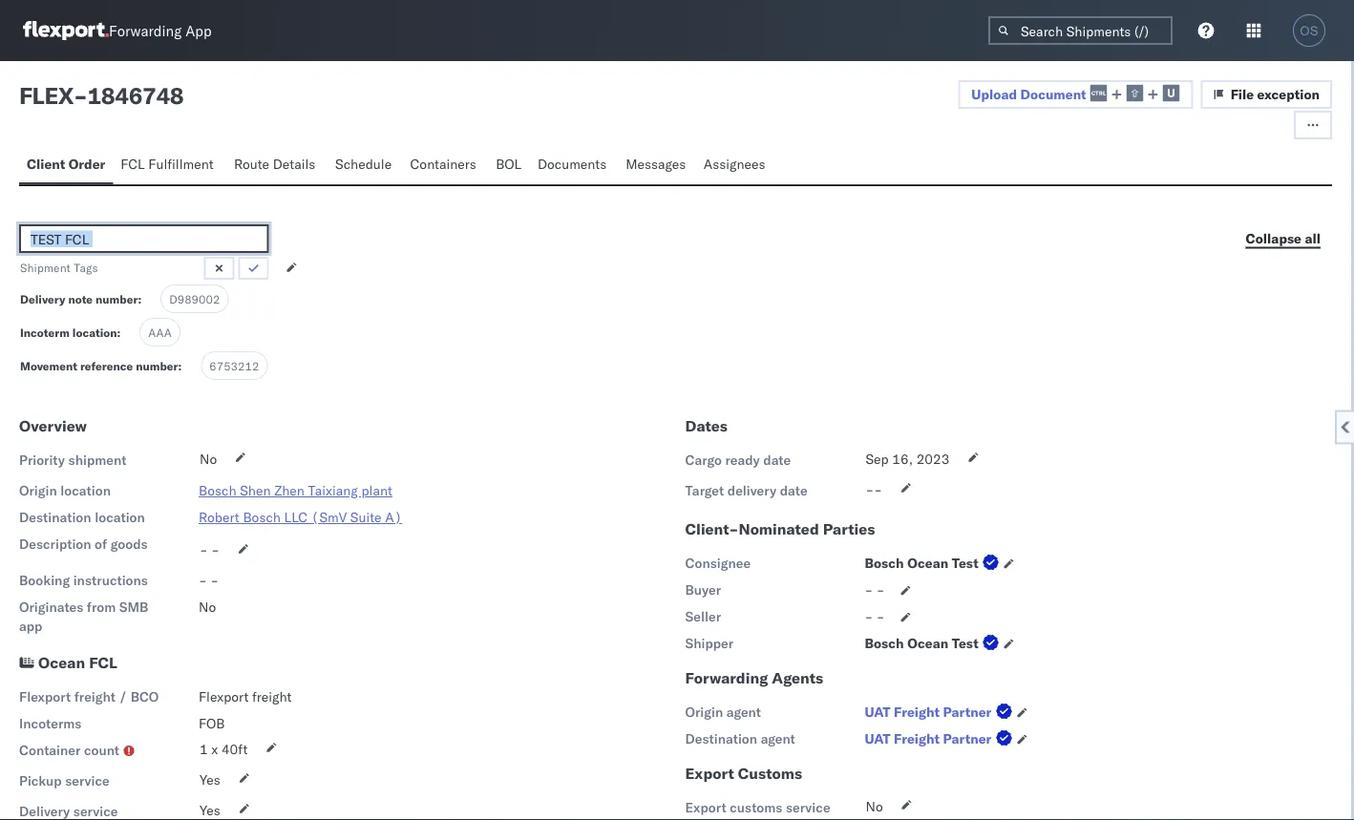 Task type: vqa. For each thing, say whether or not it's contained in the screenshot.
SOPS button
no



Task type: locate. For each thing, give the bounding box(es) containing it.
- - for seller
[[865, 608, 885, 625]]

1 horizontal spatial forwarding
[[685, 669, 768, 688]]

service down count
[[65, 773, 110, 789]]

agent up 'destination agent'
[[727, 704, 761, 721]]

zhen
[[274, 482, 305, 499]]

2 vertical spatial ocean
[[38, 653, 85, 672]]

date right ready
[[763, 452, 791, 468]]

bosch ocean test for consignee
[[865, 555, 979, 572]]

fcl up flexport freight / bco at the left bottom
[[89, 653, 117, 672]]

0 vertical spatial yes
[[200, 772, 220, 788]]

agent for destination agent
[[761, 731, 795, 747]]

llc
[[284, 509, 308, 526]]

0 horizontal spatial fcl
[[89, 653, 117, 672]]

client order
[[27, 156, 105, 172]]

forwarding agents
[[685, 669, 824, 688]]

0 horizontal spatial destination
[[19, 509, 91, 526]]

0 vertical spatial uat
[[865, 704, 891, 721]]

file exception button
[[1201, 80, 1332, 109], [1201, 80, 1332, 109]]

1 vertical spatial delivery
[[19, 803, 70, 820]]

uat
[[865, 704, 891, 721], [865, 731, 891, 747]]

1 vertical spatial ocean
[[907, 635, 949, 652]]

2 freight from the top
[[894, 731, 940, 747]]

delivery
[[20, 292, 65, 307], [19, 803, 70, 820]]

1 horizontal spatial :
[[138, 292, 141, 307]]

uat freight partner
[[865, 704, 992, 721], [865, 731, 992, 747]]

agent
[[727, 704, 761, 721], [761, 731, 795, 747]]

2 partner from the top
[[943, 731, 992, 747]]

yes
[[200, 772, 220, 788], [200, 802, 220, 819]]

bosch shen zhen taixiang plant link
[[199, 482, 392, 499]]

agent up customs in the bottom right of the page
[[761, 731, 795, 747]]

freight
[[74, 689, 116, 705], [252, 689, 292, 705]]

0 vertical spatial export
[[685, 764, 734, 783]]

0 vertical spatial delivery
[[20, 292, 65, 307]]

flexport up incoterms
[[19, 689, 71, 705]]

- - for buyer
[[865, 582, 885, 598]]

0 horizontal spatial freight
[[74, 689, 116, 705]]

service down pickup service
[[73, 803, 118, 820]]

0 vertical spatial date
[[763, 452, 791, 468]]

target
[[685, 482, 724, 499]]

1 test from the top
[[952, 555, 979, 572]]

no for overview
[[200, 451, 217, 468]]

0 vertical spatial uat freight partner link
[[865, 703, 1017, 722]]

1 vertical spatial fcl
[[89, 653, 117, 672]]

service for pickup service
[[65, 773, 110, 789]]

0 horizontal spatial origin
[[19, 482, 57, 499]]

bco
[[131, 689, 159, 705]]

1 vertical spatial destination
[[685, 731, 757, 747]]

cargo
[[685, 452, 722, 468]]

fcl inside button
[[121, 156, 145, 172]]

delivery down pickup
[[19, 803, 70, 820]]

a)
[[385, 509, 402, 526]]

pickup service
[[19, 773, 110, 789]]

1 vertical spatial uat freight partner link
[[865, 730, 1017, 749]]

location up movement reference number :
[[72, 326, 117, 340]]

1 freight from the left
[[74, 689, 116, 705]]

freight for destination agent
[[894, 731, 940, 747]]

0 vertical spatial forwarding
[[109, 21, 182, 40]]

1 vertical spatial location
[[60, 482, 111, 499]]

export down 'destination agent'
[[685, 764, 734, 783]]

0 horizontal spatial forwarding
[[109, 21, 182, 40]]

ocean
[[907, 555, 949, 572], [907, 635, 949, 652], [38, 653, 85, 672]]

2 freight from the left
[[252, 689, 292, 705]]

ocean fcl
[[38, 653, 117, 672]]

service down customs in the bottom right of the page
[[786, 799, 831, 816]]

0 vertical spatial fcl
[[121, 156, 145, 172]]

bol button
[[488, 147, 530, 184]]

freight for origin agent
[[894, 704, 940, 721]]

uat freight partner for origin agent
[[865, 704, 992, 721]]

flexport freight / bco
[[19, 689, 159, 705]]

messages button
[[618, 147, 696, 184]]

yes for pickup service
[[200, 772, 220, 788]]

os
[[1300, 23, 1319, 38]]

route
[[234, 156, 269, 172]]

0 vertical spatial agent
[[727, 704, 761, 721]]

0 vertical spatial number
[[96, 292, 138, 307]]

plant
[[361, 482, 392, 499]]

1 partner from the top
[[943, 704, 992, 721]]

1 horizontal spatial flexport
[[199, 689, 249, 705]]

1 vertical spatial :
[[117, 326, 120, 340]]

2 export from the top
[[685, 799, 727, 816]]

flexport. image
[[23, 21, 109, 40]]

file
[[1231, 86, 1254, 103]]

2 test from the top
[[952, 635, 979, 652]]

file exception
[[1231, 86, 1320, 103]]

forwarding app
[[109, 21, 212, 40]]

service for delivery service
[[73, 803, 118, 820]]

test
[[952, 555, 979, 572], [952, 635, 979, 652]]

2 flexport from the left
[[199, 689, 249, 705]]

goods
[[110, 536, 148, 553]]

16,
[[892, 451, 913, 468]]

origin agent
[[685, 704, 761, 721]]

0 horizontal spatial flexport
[[19, 689, 71, 705]]

origin for origin agent
[[685, 704, 723, 721]]

order
[[68, 156, 105, 172]]

from
[[87, 599, 116, 616]]

forwarding up origin agent
[[685, 669, 768, 688]]

1 vertical spatial freight
[[894, 731, 940, 747]]

2 uat freight partner from the top
[[865, 731, 992, 747]]

delivery down the shipment at the top of the page
[[20, 292, 65, 307]]

None text field
[[19, 224, 269, 253]]

destination location
[[19, 509, 145, 526]]

reference
[[80, 359, 133, 373]]

forwarding
[[109, 21, 182, 40], [685, 669, 768, 688]]

os button
[[1287, 9, 1331, 53]]

1 vertical spatial date
[[780, 482, 808, 499]]

agents
[[772, 669, 824, 688]]

0 vertical spatial destination
[[19, 509, 91, 526]]

0 vertical spatial uat freight partner
[[865, 704, 992, 721]]

-
[[74, 81, 87, 110], [866, 481, 874, 498], [874, 481, 882, 498], [200, 542, 208, 558], [211, 542, 220, 558], [199, 572, 207, 589], [210, 572, 219, 589], [865, 582, 873, 598], [877, 582, 885, 598], [865, 608, 873, 625], [877, 608, 885, 625]]

bosch ocean test
[[865, 555, 979, 572], [865, 635, 979, 652]]

documents button
[[530, 147, 618, 184]]

test for shipper
[[952, 635, 979, 652]]

1 yes from the top
[[200, 772, 220, 788]]

0 vertical spatial ocean
[[907, 555, 949, 572]]

1 vertical spatial partner
[[943, 731, 992, 747]]

robert
[[199, 509, 239, 526]]

: left d989002 on the left top of page
[[138, 292, 141, 307]]

1 vertical spatial bosch ocean test
[[865, 635, 979, 652]]

location
[[72, 326, 117, 340], [60, 482, 111, 499], [95, 509, 145, 526]]

export for export customs service
[[685, 799, 727, 816]]

origin down priority
[[19, 482, 57, 499]]

fcl right order
[[121, 156, 145, 172]]

0 vertical spatial freight
[[894, 704, 940, 721]]

client
[[27, 156, 65, 172]]

2 vertical spatial :
[[178, 359, 182, 373]]

1 uat from the top
[[865, 704, 891, 721]]

smb
[[119, 599, 148, 616]]

1 uat freight partner from the top
[[865, 704, 992, 721]]

2023
[[917, 451, 950, 468]]

location up goods
[[95, 509, 145, 526]]

1 export from the top
[[685, 764, 734, 783]]

1 vertical spatial number
[[136, 359, 178, 373]]

1 vertical spatial origin
[[685, 704, 723, 721]]

1 horizontal spatial origin
[[685, 704, 723, 721]]

export
[[685, 764, 734, 783], [685, 799, 727, 816]]

Search Shipments (/) text field
[[989, 16, 1173, 45]]

2 vertical spatial no
[[866, 798, 883, 815]]

origin
[[19, 482, 57, 499], [685, 704, 723, 721]]

freight for flexport freight
[[252, 689, 292, 705]]

number down aaa
[[136, 359, 178, 373]]

sep 16, 2023
[[866, 451, 950, 468]]

1 horizontal spatial destination
[[685, 731, 757, 747]]

2 uat freight partner link from the top
[[865, 730, 1017, 749]]

uat for destination agent
[[865, 731, 891, 747]]

0 vertical spatial origin
[[19, 482, 57, 499]]

delivery for delivery note number :
[[20, 292, 65, 307]]

1 freight from the top
[[894, 704, 940, 721]]

0 vertical spatial test
[[952, 555, 979, 572]]

location up destination location on the bottom left of the page
[[60, 482, 111, 499]]

1 vertical spatial forwarding
[[685, 669, 768, 688]]

shipment
[[20, 260, 71, 275]]

delivery for delivery service
[[19, 803, 70, 820]]

2 horizontal spatial :
[[178, 359, 182, 373]]

1 uat freight partner link from the top
[[865, 703, 1017, 722]]

6753212
[[209, 359, 259, 373]]

export left customs
[[685, 799, 727, 816]]

date for cargo ready date
[[763, 452, 791, 468]]

2 vertical spatial location
[[95, 509, 145, 526]]

date up client-nominated parties
[[780, 482, 808, 499]]

0 vertical spatial partner
[[943, 704, 992, 721]]

of
[[95, 536, 107, 553]]

overview
[[19, 416, 87, 436]]

1 horizontal spatial freight
[[252, 689, 292, 705]]

upload
[[972, 86, 1017, 102]]

location for origin location
[[60, 482, 111, 499]]

1 vertical spatial test
[[952, 635, 979, 652]]

0 vertical spatial location
[[72, 326, 117, 340]]

destination up description on the left bottom
[[19, 509, 91, 526]]

destination
[[19, 509, 91, 526], [685, 731, 757, 747]]

destination down origin agent
[[685, 731, 757, 747]]

delivery service
[[19, 803, 118, 820]]

1 vertical spatial uat
[[865, 731, 891, 747]]

: left 6753212
[[178, 359, 182, 373]]

yes for delivery service
[[200, 802, 220, 819]]

location for incoterm location :
[[72, 326, 117, 340]]

1 vertical spatial uat freight partner
[[865, 731, 992, 747]]

1 vertical spatial agent
[[761, 731, 795, 747]]

priority shipment
[[19, 452, 126, 468]]

collapse
[[1246, 230, 1302, 246]]

0 vertical spatial bosch ocean test
[[865, 555, 979, 572]]

: up reference
[[117, 326, 120, 340]]

1 vertical spatial export
[[685, 799, 727, 816]]

number right note
[[96, 292, 138, 307]]

flexport up 'fob'
[[199, 689, 249, 705]]

no
[[200, 451, 217, 468], [199, 599, 216, 616], [866, 798, 883, 815]]

2 yes from the top
[[200, 802, 220, 819]]

1 flexport from the left
[[19, 689, 71, 705]]

ocean for consignee
[[907, 555, 949, 572]]

0 vertical spatial :
[[138, 292, 141, 307]]

partner for origin agent
[[943, 704, 992, 721]]

2 bosch ocean test from the top
[[865, 635, 979, 652]]

containers button
[[403, 147, 488, 184]]

partner
[[943, 704, 992, 721], [943, 731, 992, 747]]

origin up 'destination agent'
[[685, 704, 723, 721]]

1 bosch ocean test from the top
[[865, 555, 979, 572]]

exception
[[1257, 86, 1320, 103]]

partner for destination agent
[[943, 731, 992, 747]]

uat for origin agent
[[865, 704, 891, 721]]

dates
[[685, 416, 728, 436]]

1 vertical spatial yes
[[200, 802, 220, 819]]

0 vertical spatial no
[[200, 451, 217, 468]]

1 x 40ft
[[200, 741, 248, 758]]

0 horizontal spatial :
[[117, 326, 120, 340]]

1846748
[[87, 81, 184, 110]]

2 uat from the top
[[865, 731, 891, 747]]

1 horizontal spatial fcl
[[121, 156, 145, 172]]

priority
[[19, 452, 65, 468]]

:
[[138, 292, 141, 307], [117, 326, 120, 340], [178, 359, 182, 373]]

forwarding left app
[[109, 21, 182, 40]]



Task type: describe. For each thing, give the bounding box(es) containing it.
number for delivery note number
[[96, 292, 138, 307]]

forwarding app link
[[23, 21, 212, 40]]

--
[[866, 481, 882, 498]]

40ft
[[221, 741, 248, 758]]

number for movement reference number
[[136, 359, 178, 373]]

incoterms
[[19, 715, 82, 732]]

tags
[[74, 260, 98, 275]]

suite
[[350, 509, 382, 526]]

schedule button
[[328, 147, 403, 184]]

flex
[[19, 81, 74, 110]]

incoterm
[[20, 326, 70, 340]]

forwarding for forwarding agents
[[685, 669, 768, 688]]

origin for origin location
[[19, 482, 57, 499]]

booking
[[19, 572, 70, 589]]

client order button
[[19, 147, 113, 184]]

- - for description of goods
[[200, 542, 220, 558]]

location for destination location
[[95, 509, 145, 526]]

x
[[211, 741, 218, 758]]

shen
[[240, 482, 271, 499]]

1 vertical spatial no
[[199, 599, 216, 616]]

flexport freight
[[199, 689, 292, 705]]

robert bosch llc (smv suite a) link
[[199, 509, 402, 526]]

documents
[[538, 156, 607, 172]]

collapse all
[[1246, 230, 1321, 246]]

collapse all button
[[1235, 224, 1332, 253]]

bosch ocean test for shipper
[[865, 635, 979, 652]]

buyer
[[685, 582, 721, 598]]

description
[[19, 536, 91, 553]]

messages
[[626, 156, 686, 172]]

nominated
[[739, 520, 819, 539]]

forwarding for forwarding app
[[109, 21, 182, 40]]

freight for flexport freight / bco
[[74, 689, 116, 705]]

fob
[[199, 715, 225, 732]]

customs
[[738, 764, 802, 783]]

description of goods
[[19, 536, 148, 553]]

origin location
[[19, 482, 111, 499]]

app
[[19, 618, 42, 635]]

agent for origin agent
[[727, 704, 761, 721]]

export customs
[[685, 764, 802, 783]]

flexport for flexport freight / bco
[[19, 689, 71, 705]]

bol
[[496, 156, 522, 172]]

/
[[119, 689, 127, 705]]

uat freight partner link for origin agent
[[865, 703, 1017, 722]]

upload document
[[972, 86, 1087, 102]]

ocean for shipper
[[907, 635, 949, 652]]

flex - 1846748
[[19, 81, 184, 110]]

seller
[[685, 608, 721, 625]]

assignees button
[[696, 147, 777, 184]]

container
[[19, 742, 81, 759]]

target delivery date
[[685, 482, 808, 499]]

parties
[[823, 520, 875, 539]]

schedule
[[335, 156, 392, 172]]

cargo ready date
[[685, 452, 791, 468]]

container count
[[19, 742, 119, 759]]

destination for destination location
[[19, 509, 91, 526]]

customs
[[730, 799, 783, 816]]

all
[[1305, 230, 1321, 246]]

client-
[[685, 520, 739, 539]]

upload document button
[[958, 80, 1194, 109]]

containers
[[410, 156, 476, 172]]

movement reference number :
[[20, 359, 182, 373]]

destination for destination agent
[[685, 731, 757, 747]]

: for reference
[[178, 359, 182, 373]]

count
[[84, 742, 119, 759]]

robert bosch llc (smv suite a)
[[199, 509, 402, 526]]

aaa
[[148, 325, 172, 340]]

bosch shen zhen taixiang plant
[[199, 482, 392, 499]]

sep
[[866, 451, 889, 468]]

instructions
[[73, 572, 148, 589]]

app
[[185, 21, 212, 40]]

fulfillment
[[148, 156, 214, 172]]

details
[[273, 156, 316, 172]]

test for consignee
[[952, 555, 979, 572]]

movement
[[20, 359, 77, 373]]

(smv
[[311, 509, 347, 526]]

uat freight partner for destination agent
[[865, 731, 992, 747]]

date for target delivery date
[[780, 482, 808, 499]]

export customs service
[[685, 799, 831, 816]]

taixiang
[[308, 482, 358, 499]]

originates
[[19, 599, 83, 616]]

: for note
[[138, 292, 141, 307]]

uat freight partner link for destination agent
[[865, 730, 1017, 749]]

no for export customs
[[866, 798, 883, 815]]

export for export customs
[[685, 764, 734, 783]]

flexport for flexport freight
[[199, 689, 249, 705]]

route details button
[[226, 147, 328, 184]]

fcl fulfillment
[[121, 156, 214, 172]]

incoterm location :
[[20, 326, 120, 340]]

shipment tags
[[20, 260, 98, 275]]

ready
[[725, 452, 760, 468]]

fcl fulfillment button
[[113, 147, 226, 184]]

shipment
[[68, 452, 126, 468]]

consignee
[[685, 555, 751, 572]]

route details
[[234, 156, 316, 172]]



